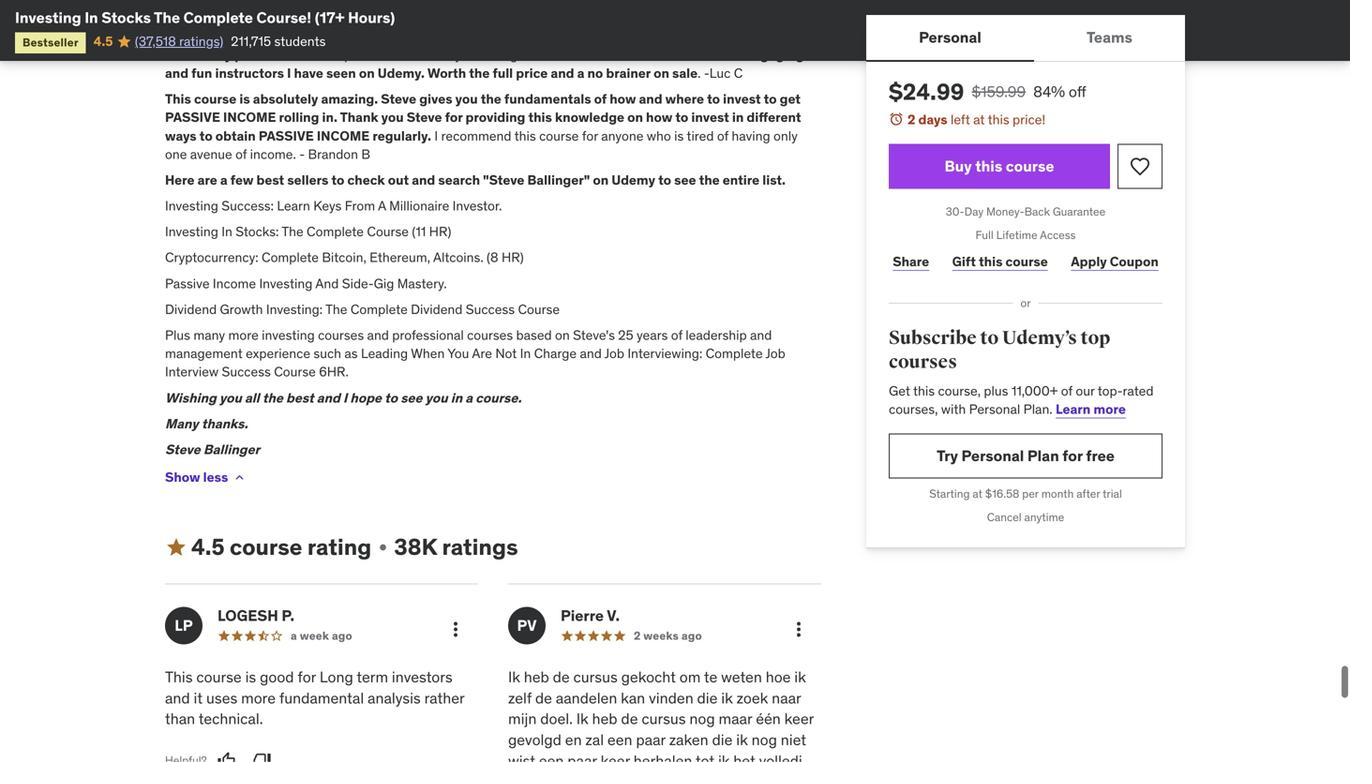 Task type: describe. For each thing, give the bounding box(es) containing it.
investor.
[[453, 197, 502, 214]]

on down perfect at left
[[359, 65, 375, 82]]

25
[[618, 327, 634, 344]]

course. inside "here are a few best sellers to check out and search "steve ballinger" on udemy to see the entire list. investing success: learn keys from a millionaire investor. investing in stocks: the complete course (11 hr) cryptocurrency: complete bitcoin, ethereum, altcoins. (8 hr) passive income investing and side-gig mastery. dividend growth investing: the complete dividend success course plus many more investing courses and professional courses based on steve's 25 years of leadership and management experience such as leading when you are not in charge and job interviewing: complete job interview success course 6hr. wishing you all the best and i hope to see you in a course. many thanks. steve ballinger"
[[476, 389, 522, 406]]

the up absolutely
[[165, 20, 188, 37]]

no
[[588, 65, 603, 82]]

buy this course
[[945, 157, 1055, 176]]

learn inside "here are a few best sellers to check out and search "steve ballinger" on udemy to see the entire list. investing success: learn keys from a millionaire investor. investing in stocks: the complete course (11 hr) cryptocurrency: complete bitcoin, ethereum, altcoins. (8 hr) passive income investing and side-gig mastery. dividend growth investing: the complete dividend success course plus many more investing courses and professional courses based on steve's 25 years of leadership and management experience such as leading when you are not in charge and job interviewing: complete job interview success course 6hr. wishing you all the best and i hope to see you in a course. many thanks. steve ballinger"
[[277, 197, 310, 214]]

plus
[[165, 327, 190, 344]]

ways
[[165, 127, 197, 144]]

1 vertical spatial course
[[518, 301, 560, 318]]

logesh
[[218, 606, 278, 625]]

you left all at the bottom left of page
[[219, 389, 242, 406]]

2 job from the left
[[766, 345, 786, 362]]

0 vertical spatial cursus
[[574, 668, 618, 687]]

out
[[388, 172, 409, 188]]

1 vertical spatial more
[[1094, 401, 1126, 418]]

complete down leadership
[[706, 345, 763, 362]]

this right gift
[[979, 253, 1003, 270]]

for inside try personal plan for free link
[[1063, 446, 1083, 466]]

1 vertical spatial keer
[[601, 752, 630, 762]]

the down side-
[[326, 301, 347, 318]]

guarantee
[[1053, 205, 1106, 219]]

investing down "here"
[[165, 197, 218, 214]]

money-
[[987, 205, 1025, 219]]

wishlist image
[[1129, 155, 1152, 178]]

ethereum,
[[370, 249, 430, 266]]

seen
[[326, 65, 356, 82]]

side-
[[342, 275, 374, 292]]

to down who
[[658, 172, 672, 188]]

to up different
[[764, 91, 777, 107]]

is inside steve is one of the most engaging and fun instructors i have seen on udemy. worth the full price and a no brainer on sale
[[632, 46, 642, 63]]

2 horizontal spatial in
[[520, 345, 531, 362]]

weten
[[721, 668, 762, 687]]

coupon
[[1110, 253, 1159, 270]]

anytime
[[1025, 510, 1065, 525]]

zelf
[[508, 689, 532, 708]]

top
[[1081, 327, 1111, 350]]

starting at $16.58 per month after trial cancel anytime
[[930, 487, 1122, 525]]

professional courses
[[392, 327, 513, 344]]

for left me
[[323, 20, 340, 37]]

complete down gig
[[351, 301, 408, 318]]

0 vertical spatial de
[[553, 668, 570, 687]]

on right the ballinger"
[[593, 172, 609, 188]]

investing up "cryptocurrency:"
[[165, 223, 218, 240]]

courses inside "subscribe to udemy's top courses"
[[889, 351, 957, 374]]

for inside this course is good for long term investors and it uses more fundamental analysis rather than technical.
[[298, 668, 316, 687]]

investing up bestseller
[[15, 8, 81, 27]]

2 horizontal spatial de
[[621, 710, 638, 729]]

day
[[965, 205, 984, 219]]

0 vertical spatial at
[[505, 20, 517, 37]]

share
[[893, 253, 930, 270]]

i inside steve is one of the most engaging and fun instructors i have seen on udemy. worth the full price and a no brainer on sale
[[287, 65, 291, 82]]

course down lifetime
[[1006, 253, 1048, 270]]

when
[[411, 345, 445, 362]]

2 vertical spatial personal
[[962, 446, 1024, 466]]

instructors
[[215, 65, 284, 82]]

course inside this course is good for long term investors and it uses more fundamental analysis rather than technical.
[[196, 668, 242, 687]]

1 dividend from the left
[[165, 301, 217, 318]]

show less button
[[165, 459, 247, 497]]

courses,
[[889, 401, 938, 418]]

a inside steve is one of the most engaging and fun instructors i have seen on udemy. worth the full price and a no brainer on sale
[[577, 65, 585, 82]]

is inside this course is good for long term investors and it uses more fundamental analysis rather than technical.
[[245, 668, 256, 687]]

and up leading
[[367, 327, 389, 344]]

4.5 for 4.5
[[94, 33, 113, 50]]

0 vertical spatial paar
[[636, 731, 666, 750]]

book
[[382, 20, 413, 37]]

stock
[[581, 20, 616, 37]]

2 dividend from the left
[[411, 301, 463, 318]]

zal
[[586, 731, 604, 750]]

get this course, plus 11,000+ of our top-rated courses, with personal plan.
[[889, 382, 1154, 418]]

medium image
[[165, 536, 188, 559]]

ratings
[[442, 533, 518, 561]]

0 horizontal spatial nog
[[690, 710, 715, 729]]

ago for om
[[682, 629, 702, 643]]

1 horizontal spatial cursus
[[642, 710, 686, 729]]

complete down keys at the left top of page
[[307, 223, 364, 240]]

1 horizontal spatial passive
[[259, 127, 314, 144]]

1 vertical spatial how
[[646, 109, 673, 126]]

tab list containing personal
[[867, 15, 1185, 62]]

tired
[[687, 127, 714, 144]]

1 horizontal spatial keer
[[785, 710, 814, 729]]

steve down gives
[[407, 109, 442, 126]]

ik right tot
[[718, 752, 730, 762]]

gift this course link
[[949, 243, 1052, 281]]

to down the luc
[[707, 91, 720, 107]]

lifetime
[[997, 228, 1038, 242]]

technical.
[[199, 710, 263, 729]]

on up charge
[[555, 327, 570, 344]]

0 vertical spatial course.
[[521, 46, 564, 63]]

1 vertical spatial die
[[712, 731, 733, 750]]

at inside starting at $16.58 per month after trial cancel anytime
[[973, 487, 983, 501]]

0 horizontal spatial see
[[401, 389, 423, 406]]

to right me
[[366, 20, 379, 37]]

of inside "here are a few best sellers to check out and search "steve ballinger" on udemy to see the entire list. investing success: learn keys from a millionaire investor. investing in stocks: the complete course (11 hr) cryptocurrency: complete bitcoin, ethereum, altcoins. (8 hr) passive income investing and side-gig mastery. dividend growth investing: the complete dividend success course plus many more investing courses and professional courses based on steve's 25 years of leadership and management experience such as leading when you are not in charge and job interviewing: complete job interview success course 6hr. wishing you all the best and i hope to see you in a course. many thanks. steve ballinger"
[[671, 327, 683, 344]]

free
[[1086, 446, 1115, 466]]

our
[[1076, 382, 1095, 399]]

of down obtain
[[235, 146, 247, 163]]

more inside this course is good for long term investors and it uses more fundamental analysis rather than technical.
[[241, 689, 276, 708]]

the up seen
[[319, 46, 341, 63]]

years
[[637, 327, 668, 344]]

0 vertical spatial invest
[[723, 91, 761, 107]]

investing:
[[266, 301, 323, 318]]

om
[[680, 668, 701, 687]]

try personal plan for free
[[937, 446, 1115, 466]]

ik up "maar"
[[721, 689, 733, 708]]

are
[[472, 345, 492, 362]]

0 vertical spatial success
[[466, 301, 515, 318]]

ballinger"
[[528, 172, 590, 188]]

4.5 course rating
[[191, 533, 372, 561]]

(37,518 ratings)
[[135, 33, 223, 50]]

mark review by logesh p. as unhelpful image
[[253, 752, 272, 762]]

on inside this course is absolutely amazing. steve gives you the fundamentals of how and where to invest to get passive income rolling in. thank you steve for providing this knowledge on how to invest in different ways to obtain passive income regularly.
[[628, 109, 643, 126]]

11,000+
[[1012, 382, 1058, 399]]

recommend
[[441, 127, 512, 144]]

and right out
[[412, 172, 435, 188]]

rated
[[1123, 382, 1154, 399]]

-
[[704, 65, 710, 82]]

course up logesh p.
[[230, 533, 302, 561]]

management
[[165, 345, 243, 362]]

udemy.
[[378, 65, 425, 82]]

personal inside get this course, plus 11,000+ of our top-rated courses, with personal plan.
[[969, 401, 1021, 418]]

to down "brandon"
[[332, 172, 345, 188]]

rolling
[[279, 109, 319, 126]]

het
[[734, 752, 756, 762]]

good
[[260, 668, 294, 687]]

the up (37,518
[[154, 8, 180, 27]]

where
[[666, 91, 704, 107]]

maar
[[719, 710, 752, 729]]

xsmall image inside show less button
[[232, 470, 247, 485]]

many
[[194, 327, 225, 344]]

long
[[320, 668, 353, 687]]

0 vertical spatial in
[[85, 8, 98, 27]]

1 horizontal spatial heb
[[592, 710, 618, 729]]

tot
[[696, 752, 715, 762]]

rather
[[424, 689, 465, 708]]

zoek
[[737, 689, 768, 708]]

1 vertical spatial invest
[[692, 109, 729, 126]]

show less
[[165, 469, 228, 486]]

1 horizontal spatial ik
[[577, 710, 589, 729]]

. -luc c
[[698, 65, 743, 82]]

teams
[[1087, 28, 1133, 47]]

the right all at the bottom left of page
[[262, 389, 283, 406]]

0 horizontal spatial income
[[223, 109, 276, 126]]

and up fundamentals
[[551, 65, 574, 82]]

30-
[[946, 205, 965, 219]]

0 vertical spatial passive
[[165, 109, 220, 126]]

to up avenue
[[200, 127, 213, 144]]

1 vertical spatial best
[[286, 389, 314, 406]]

1 vertical spatial at
[[974, 111, 985, 128]]

bitcoin,
[[322, 249, 366, 266]]

1 vertical spatial in
[[222, 223, 232, 240]]

apply
[[1071, 253, 1107, 270]]

0 horizontal spatial paar
[[568, 752, 597, 762]]

vinden
[[649, 689, 694, 708]]

term
[[357, 668, 388, 687]]

0 vertical spatial die
[[697, 689, 718, 708]]

of right tired
[[717, 127, 729, 144]]

course up absolutely
[[191, 20, 233, 37]]

this inside get this course, plus 11,000+ of our top-rated courses, with personal plan.
[[913, 382, 935, 399]]

0 vertical spatial investing
[[465, 46, 518, 63]]

1 horizontal spatial nog
[[752, 731, 777, 750]]

1 vertical spatial income
[[317, 127, 370, 144]]

price
[[516, 65, 548, 82]]

kan
[[621, 689, 645, 708]]

learn more link
[[1056, 401, 1126, 418]]

steve down udemy.
[[381, 91, 416, 107]]

for inside i recommend this course for anyone who is tired of having only one avenue of income. - brandon b
[[582, 127, 598, 144]]

thank
[[340, 109, 378, 126]]

a right are
[[220, 172, 228, 188]]

1 vertical spatial success
[[222, 364, 271, 380]]

introductory
[[390, 46, 462, 63]]

month
[[1042, 487, 1074, 501]]

2 weeks ago
[[634, 629, 702, 643]]

0 vertical spatial heb
[[524, 668, 549, 687]]



Task type: locate. For each thing, give the bounding box(es) containing it.
0 vertical spatial keer
[[785, 710, 814, 729]]

this for this course is good for long term investors and it uses more fundamental analysis rather than technical.
[[165, 668, 193, 687]]

cursus up aandelen on the bottom left of the page
[[574, 668, 618, 687]]

courses inside "here are a few best sellers to check out and search "steve ballinger" on udemy to see the entire list. investing success: learn keys from a millionaire investor. investing in stocks: the complete course (11 hr) cryptocurrency: complete bitcoin, ethereum, altcoins. (8 hr) passive income investing and side-gig mastery. dividend growth investing: the complete dividend success course plus many more investing courses and professional courses based on steve's 25 years of leadership and management experience such as leading when you are not in charge and job interviewing: complete job interview success course 6hr. wishing you all the best and i hope to see you in a course. many thanks. steve ballinger"
[[318, 327, 364, 344]]

wishing
[[165, 389, 216, 406]]

this inside i recommend this course for anyone who is tired of having only one avenue of income. - brandon b
[[515, 127, 536, 144]]

2 vertical spatial at
[[973, 487, 983, 501]]

0 horizontal spatial job
[[605, 345, 625, 362]]

best left and i on the bottom left of page
[[286, 389, 314, 406]]

"steve
[[483, 172, 525, 188]]

0 horizontal spatial de
[[535, 689, 552, 708]]

and left fun
[[165, 65, 189, 82]]

this inside this course is absolutely amazing. steve gives you the fundamentals of how and where to invest to get passive income rolling in. thank you steve for providing this knowledge on how to invest in different ways to obtain passive income regularly.
[[165, 91, 191, 107]]

udemy inside "here are a few best sellers to check out and search "steve ballinger" on udemy to see the entire list. investing success: learn keys from a millionaire investor. investing in stocks: the complete course (11 hr) cryptocurrency: complete bitcoin, ethereum, altcoins. (8 hr) passive income investing and side-gig mastery. dividend growth investing: the complete dividend success course plus many more investing courses and professional courses based on steve's 25 years of leadership and management experience such as leading when you are not in charge and job interviewing: complete job interview success course 6hr. wishing you all the best and i hope to see you in a course. many thanks. steve ballinger"
[[612, 172, 656, 188]]

course inside this course is absolutely amazing. steve gives you the fundamentals of how and where to invest to get passive income rolling in. thank you steve for providing this knowledge on how to invest in different ways to obtain passive income regularly.
[[194, 91, 237, 107]]

0 vertical spatial how
[[610, 91, 636, 107]]

0 horizontal spatial udemy
[[520, 20, 564, 37]]

for left free
[[1063, 446, 1083, 466]]

course up "back"
[[1006, 157, 1055, 176]]

to right hope
[[385, 389, 398, 406]]

learn more
[[1056, 401, 1126, 418]]

ik down aandelen on the bottom left of the page
[[577, 710, 589, 729]]

heb
[[524, 668, 549, 687], [592, 710, 618, 729]]

and right leadership
[[750, 327, 772, 344]]

to inside "subscribe to udemy's top courses"
[[980, 327, 999, 350]]

hr)
[[429, 223, 451, 240], [502, 249, 524, 266]]

one down trading
[[645, 46, 668, 63]]

2 for 2 days left at this price!
[[908, 111, 916, 128]]

steve inside "here are a few best sellers to check out and search "steve ballinger" on udemy to see the entire list. investing success: learn keys from a millionaire investor. investing in stocks: the complete course (11 hr) cryptocurrency: complete bitcoin, ethereum, altcoins. (8 hr) passive income investing and side-gig mastery. dividend growth investing: the complete dividend success course plus many more investing courses and professional courses based on steve's 25 years of leadership and management experience such as leading when you are not in charge and job interviewing: complete job interview success course 6hr. wishing you all the best and i hope to see you in a course. many thanks. steve ballinger"
[[165, 441, 200, 458]]

other
[[416, 20, 450, 37]]

me
[[343, 20, 363, 37]]

0 vertical spatial i
[[287, 65, 291, 82]]

1 horizontal spatial hr)
[[502, 249, 524, 266]]

gives
[[419, 91, 453, 107]]

a week ago
[[291, 629, 353, 643]]

this course is good for long term investors and it uses more fundamental analysis rather than technical.
[[165, 668, 465, 729]]

0 vertical spatial een
[[608, 731, 633, 750]]

$24.99
[[889, 78, 964, 106]]

0 horizontal spatial dividend
[[165, 301, 217, 318]]

mark review by logesh p. as helpful image
[[217, 752, 236, 762]]

0 horizontal spatial in
[[85, 8, 98, 27]]

1 horizontal spatial best
[[286, 389, 314, 406]]

1 horizontal spatial and
[[567, 46, 590, 63]]

complete up ratings)
[[184, 8, 253, 27]]

one
[[645, 46, 668, 63], [165, 146, 187, 163]]

en
[[565, 731, 582, 750]]

xsmall image right less
[[232, 470, 247, 485]]

1 horizontal spatial in
[[567, 20, 578, 37]]

1 horizontal spatial job
[[766, 345, 786, 362]]

course. down not
[[476, 389, 522, 406]]

the course was inspiring for me to book other training at udemy in stock trading as well
[[165, 20, 710, 37]]

regularly.
[[373, 127, 431, 144]]

tab list
[[867, 15, 1185, 62]]

1 horizontal spatial investing
[[465, 46, 518, 63]]

steve inside steve is one of the most engaging and fun instructors i have seen on udemy. worth the full price and a no brainer on sale
[[593, 46, 629, 63]]

fundamental
[[279, 689, 364, 708]]

1 horizontal spatial in
[[222, 223, 232, 240]]

heb up zelf
[[524, 668, 549, 687]]

the right stocks:
[[282, 223, 304, 240]]

1 horizontal spatial see
[[674, 172, 696, 188]]

absolutely
[[253, 91, 318, 107]]

1 vertical spatial ik
[[577, 710, 589, 729]]

students
[[274, 33, 326, 50]]

2 vertical spatial course
[[274, 364, 316, 380]]

0 vertical spatial as
[[668, 20, 682, 37]]

see down tired
[[674, 172, 696, 188]]

0 vertical spatial in
[[567, 20, 578, 37]]

0 horizontal spatial heb
[[524, 668, 549, 687]]

plus
[[984, 382, 1009, 399]]

0 horizontal spatial xsmall image
[[232, 470, 247, 485]]

cursus down vinden
[[642, 710, 686, 729]]

and left side-
[[315, 275, 339, 292]]

1 job from the left
[[605, 345, 625, 362]]

how up who
[[646, 109, 673, 126]]

you
[[448, 345, 469, 362]]

this inside this course is good for long term investors and it uses more fundamental analysis rather than technical.
[[165, 668, 193, 687]]

plan
[[1028, 446, 1060, 466]]

0 vertical spatial this
[[165, 91, 191, 107]]

see right hope
[[401, 389, 423, 406]]

2 horizontal spatial in
[[732, 109, 744, 126]]

fun
[[191, 65, 212, 82]]

1 vertical spatial cursus
[[642, 710, 686, 729]]

only
[[774, 127, 798, 144]]

top-
[[1098, 382, 1123, 399]]

based
[[516, 327, 552, 344]]

0 horizontal spatial i
[[287, 65, 291, 82]]

the inside this course is absolutely amazing. steve gives you the fundamentals of how and where to invest to get passive income rolling in. thank you steve for providing this knowledge on how to invest in different ways to obtain passive income regularly.
[[481, 91, 502, 107]]

course down knowledge
[[539, 127, 579, 144]]

een down gevolgd
[[539, 752, 564, 762]]

investing in stocks the complete course! (17+ hours)
[[15, 8, 395, 27]]

here
[[165, 172, 195, 188]]

course down the experience
[[274, 364, 316, 380]]

0 vertical spatial 4.5
[[94, 33, 113, 50]]

of up the sale
[[671, 46, 684, 63]]

on left the sale
[[654, 65, 670, 82]]

from
[[345, 197, 375, 214]]

xsmall image
[[232, 470, 247, 485], [375, 540, 390, 555]]

than
[[165, 710, 195, 729]]

a down the you
[[465, 389, 473, 406]]

2 vertical spatial in
[[451, 389, 462, 406]]

in inside this course is absolutely amazing. steve gives you the fundamentals of how and where to invest to get passive income rolling in. thank you steve for providing this knowledge on how to invest in different ways to obtain passive income regularly.
[[732, 109, 744, 126]]

0 horizontal spatial as
[[345, 345, 358, 362]]

access
[[1040, 228, 1076, 242]]

0 vertical spatial more
[[228, 327, 259, 344]]

udemy's
[[1002, 327, 1077, 350]]

you right gives
[[455, 91, 478, 107]]

1 vertical spatial and
[[315, 275, 339, 292]]

2 this from the top
[[165, 668, 193, 687]]

complete down stocks:
[[262, 249, 319, 266]]

trial
[[1103, 487, 1122, 501]]

personal down the plus
[[969, 401, 1021, 418]]

is inside this course is absolutely amazing. steve gives you the fundamentals of how and where to invest to get passive income rolling in. thank you steve for providing this knowledge on how to invest in different ways to obtain passive income regularly.
[[239, 91, 250, 107]]

of inside get this course, plus 11,000+ of our top-rated courses, with personal plan.
[[1061, 382, 1073, 399]]

invest
[[723, 91, 761, 107], [692, 109, 729, 126]]

2 right alarm image
[[908, 111, 916, 128]]

steve's
[[573, 327, 615, 344]]

mijn
[[508, 710, 537, 729]]

0 vertical spatial udemy
[[520, 20, 564, 37]]

1 vertical spatial i
[[435, 127, 438, 144]]

here are a few best sellers to check out and search "steve ballinger" on udemy to see the entire list. investing success: learn keys from a millionaire investor. investing in stocks: the complete course (11 hr) cryptocurrency: complete bitcoin, ethereum, altcoins. (8 hr) passive income investing and side-gig mastery. dividend growth investing: the complete dividend success course plus many more investing courses and professional courses based on steve's 25 years of leadership and management experience such as leading when you are not in charge and job interviewing: complete job interview success course 6hr. wishing you all the best and i hope to see you in a course. many thanks. steve ballinger
[[165, 172, 786, 458]]

income. -
[[250, 146, 305, 163]]

ik right hoe
[[795, 668, 806, 687]]

0 horizontal spatial ik
[[508, 668, 520, 687]]

die down te at right bottom
[[697, 689, 718, 708]]

and down steve's
[[580, 345, 602, 362]]

1 vertical spatial learn
[[1056, 401, 1091, 418]]

search
[[438, 172, 480, 188]]

of up interviewing:
[[671, 327, 683, 344]]

1 vertical spatial udemy
[[612, 172, 656, 188]]

success:
[[222, 197, 274, 214]]

more
[[228, 327, 259, 344], [1094, 401, 1126, 418], [241, 689, 276, 708]]

de right zelf
[[535, 689, 552, 708]]

1 horizontal spatial course
[[367, 223, 409, 240]]

1 horizontal spatial courses
[[889, 351, 957, 374]]

amazing.
[[321, 91, 378, 107]]

the
[[154, 8, 180, 27], [165, 20, 188, 37], [319, 46, 341, 63], [282, 223, 304, 240], [326, 301, 347, 318]]

investing up investing:
[[259, 275, 313, 292]]

1 vertical spatial 4.5
[[191, 533, 225, 561]]

this up courses,
[[913, 382, 935, 399]]

and left it
[[165, 689, 190, 708]]

growth
[[220, 301, 263, 318]]

you
[[455, 91, 478, 107], [381, 109, 404, 126], [219, 389, 242, 406], [425, 389, 448, 406]]

this right the buy
[[976, 157, 1003, 176]]

0 horizontal spatial keer
[[601, 752, 630, 762]]

buy
[[945, 157, 972, 176]]

course. up price at the left
[[521, 46, 564, 63]]

1 horizontal spatial paar
[[636, 731, 666, 750]]

most
[[710, 46, 742, 63]]

as right such
[[345, 345, 358, 362]]

i left have
[[287, 65, 291, 82]]

of inside this course is absolutely amazing. steve gives you the fundamentals of how and where to invest to get passive income rolling in. thank you steve for providing this knowledge on how to invest in different ways to obtain passive income regularly.
[[594, 91, 607, 107]]

of up knowledge
[[594, 91, 607, 107]]

and inside this course is good for long term investors and it uses more fundamental analysis rather than technical.
[[165, 689, 190, 708]]

1 horizontal spatial 2
[[908, 111, 916, 128]]

1 vertical spatial one
[[165, 146, 187, 163]]

course up based
[[518, 301, 560, 318]]

alarm image
[[889, 112, 904, 127]]

the up .
[[687, 46, 707, 63]]

$16.58
[[986, 487, 1020, 501]]

you down the 'when'
[[425, 389, 448, 406]]

2 horizontal spatial course
[[518, 301, 560, 318]]

is left good
[[245, 668, 256, 687]]

courses up such
[[318, 327, 364, 344]]

this inside this course is absolutely amazing. steve gives you the fundamentals of how and where to invest to get passive income rolling in. thank you steve for providing this knowledge on how to invest in different ways to obtain passive income regularly.
[[528, 109, 552, 126]]

for up 'fundamental'
[[298, 668, 316, 687]]

income up "brandon"
[[317, 127, 370, 144]]

well
[[685, 20, 710, 37]]

not
[[495, 345, 517, 362]]

personal button
[[867, 15, 1034, 60]]

at right left
[[974, 111, 985, 128]]

as inside "here are a few best sellers to check out and search "steve ballinger" on udemy to see the entire list. investing success: learn keys from a millionaire investor. investing in stocks: the complete course (11 hr) cryptocurrency: complete bitcoin, ethereum, altcoins. (8 hr) passive income investing and side-gig mastery. dividend growth investing: the complete dividend success course plus many more investing courses and professional courses based on steve's 25 years of leadership and management experience such as leading when you are not in charge and job interviewing: complete job interview success course 6hr. wishing you all the best and i hope to see you in a course. many thanks. steve ballinger"
[[345, 345, 358, 362]]

sellers
[[287, 172, 329, 188]]

investors
[[392, 668, 453, 687]]

at right training
[[505, 20, 517, 37]]

as left well
[[668, 20, 682, 37]]

1 vertical spatial personal
[[969, 401, 1021, 418]]

more inside "here are a few best sellers to check out and search "steve ballinger" on udemy to see the entire list. investing success: learn keys from a millionaire investor. investing in stocks: the complete course (11 hr) cryptocurrency: complete bitcoin, ethereum, altcoins. (8 hr) passive income investing and side-gig mastery. dividend growth investing: the complete dividend success course plus many more investing courses and professional courses based on steve's 25 years of leadership and management experience such as leading when you are not in charge and job interviewing: complete job interview success course 6hr. wishing you all the best and i hope to see you in a course. many thanks. steve ballinger"
[[228, 327, 259, 344]]

to
[[366, 20, 379, 37], [707, 91, 720, 107], [764, 91, 777, 107], [676, 109, 689, 126], [200, 127, 213, 144], [332, 172, 345, 188], [658, 172, 672, 188], [980, 327, 999, 350], [385, 389, 398, 406]]

$24.99 $159.99 84% off
[[889, 78, 1087, 106]]

worth
[[428, 65, 466, 82]]

and up 'no'
[[567, 46, 590, 63]]

1 horizontal spatial learn
[[1056, 401, 1091, 418]]

the left entire
[[699, 172, 720, 188]]

apply coupon
[[1071, 253, 1159, 270]]

2 days left at this price!
[[908, 111, 1046, 128]]

a left 'no'
[[577, 65, 585, 82]]

1 vertical spatial de
[[535, 689, 552, 708]]

1 vertical spatial nog
[[752, 731, 777, 750]]

and inside "here are a few best sellers to check out and search "steve ballinger" on udemy to see the entire list. investing success: learn keys from a millionaire investor. investing in stocks: the complete course (11 hr) cryptocurrency: complete bitcoin, ethereum, altcoins. (8 hr) passive income investing and side-gig mastery. dividend growth investing: the complete dividend success course plus many more investing courses and professional courses based on steve's 25 years of leadership and management experience such as leading when you are not in charge and job interviewing: complete job interview success course 6hr. wishing you all the best and i hope to see you in a course. many thanks. steve ballinger"
[[315, 275, 339, 292]]

1 horizontal spatial income
[[317, 127, 370, 144]]

hr) right (11
[[429, 223, 451, 240]]

personal inside button
[[919, 28, 982, 47]]

0 vertical spatial course
[[367, 223, 409, 240]]

1 horizontal spatial 4.5
[[191, 533, 225, 561]]

the left 'full'
[[469, 65, 490, 82]]

hoe
[[766, 668, 791, 687]]

0 horizontal spatial best
[[257, 172, 284, 188]]

apply coupon button
[[1067, 243, 1163, 281]]

paar up herhalen
[[636, 731, 666, 750]]

subscribe to udemy's top courses
[[889, 327, 1111, 374]]

to left udemy's
[[980, 327, 999, 350]]

keer down zal
[[601, 752, 630, 762]]

keer
[[785, 710, 814, 729], [601, 752, 630, 762]]

additional actions for review by logesh p. image
[[445, 618, 467, 641]]

this for this course is absolutely amazing. steve gives you the fundamentals of how and where to invest to get passive income rolling in. thank you steve for providing this knowledge on how to invest in different ways to obtain passive income regularly.
[[165, 91, 191, 107]]

één
[[756, 710, 781, 729]]

0 vertical spatial hr)
[[429, 223, 451, 240]]

2 vertical spatial in
[[520, 345, 531, 362]]

0 vertical spatial best
[[257, 172, 284, 188]]

0 horizontal spatial hr)
[[429, 223, 451, 240]]

invest up tired
[[692, 109, 729, 126]]

1 horizontal spatial as
[[668, 20, 682, 37]]

0 horizontal spatial courses
[[318, 327, 364, 344]]

many
[[165, 415, 199, 432]]

to down where
[[676, 109, 689, 126]]

share button
[[889, 243, 934, 281]]

1 vertical spatial see
[[401, 389, 423, 406]]

course.
[[521, 46, 564, 63], [476, 389, 522, 406]]

1 vertical spatial in
[[732, 109, 744, 126]]

0 vertical spatial nog
[[690, 710, 715, 729]]

try personal plan for free link
[[889, 434, 1163, 479]]

1 ago from the left
[[332, 629, 353, 643]]

1 vertical spatial een
[[539, 752, 564, 762]]

less
[[203, 469, 228, 486]]

on up 'anyone'
[[628, 109, 643, 126]]

in left stock at the left top
[[567, 20, 578, 37]]

een right zal
[[608, 731, 633, 750]]

2 for 2 weeks ago
[[634, 629, 641, 643]]

0 horizontal spatial how
[[610, 91, 636, 107]]

1 vertical spatial passive
[[259, 127, 314, 144]]

paar down the en
[[568, 752, 597, 762]]

in up "having"
[[732, 109, 744, 126]]

for
[[323, 20, 340, 37], [445, 109, 463, 126], [582, 127, 598, 144], [1063, 446, 1083, 466], [298, 668, 316, 687]]

is down instructors
[[239, 91, 250, 107]]

this inside button
[[976, 157, 1003, 176]]

1 horizontal spatial dividend
[[411, 301, 463, 318]]

0 horizontal spatial passive
[[165, 109, 220, 126]]

1 vertical spatial 2
[[634, 629, 641, 643]]

for down gives
[[445, 109, 463, 126]]

logesh p.
[[218, 606, 295, 625]]

investing
[[15, 8, 81, 27], [165, 197, 218, 214], [165, 223, 218, 240], [259, 275, 313, 292]]

38k
[[394, 533, 437, 561]]

steve down many
[[165, 441, 200, 458]]

1 vertical spatial courses
[[889, 351, 957, 374]]

0 vertical spatial learn
[[277, 197, 310, 214]]

0 vertical spatial and
[[567, 46, 590, 63]]

and inside this course is absolutely amazing. steve gives you the fundamentals of how and where to invest to get passive income rolling in. thank you steve for providing this knowledge on how to invest in different ways to obtain passive income regularly.
[[639, 91, 663, 107]]

1 vertical spatial xsmall image
[[375, 540, 390, 555]]

back
[[1025, 205, 1050, 219]]

investing inside "here are a few best sellers to check out and search "steve ballinger" on udemy to see the entire list. investing success: learn keys from a millionaire investor. investing in stocks: the complete course (11 hr) cryptocurrency: complete bitcoin, ethereum, altcoins. (8 hr) passive income investing and side-gig mastery. dividend growth investing: the complete dividend success course plus many more investing courses and professional courses based on steve's 25 years of leadership and management experience such as leading when you are not in charge and job interviewing: complete job interview success course 6hr. wishing you all the best and i hope to see you in a course. many thanks. steve ballinger"
[[262, 327, 315, 344]]

i inside i recommend this course for anyone who is tired of having only one avenue of income. - brandon b
[[435, 127, 438, 144]]

additional actions for review by pierre v. image
[[788, 618, 810, 641]]

course inside i recommend this course for anyone who is tired of having only one avenue of income. - brandon b
[[539, 127, 579, 144]]

try
[[937, 446, 958, 466]]

0 horizontal spatial een
[[539, 752, 564, 762]]

0 vertical spatial see
[[674, 172, 696, 188]]

1 horizontal spatial ago
[[682, 629, 702, 643]]

get
[[889, 382, 911, 399]]

de up aandelen on the bottom left of the page
[[553, 668, 570, 687]]

xsmall image left 38k
[[375, 540, 390, 555]]

interview
[[165, 364, 219, 380]]

1 horizontal spatial xsmall image
[[375, 540, 390, 555]]

more down growth
[[228, 327, 259, 344]]

invest down "c"
[[723, 91, 761, 107]]

0 vertical spatial personal
[[919, 28, 982, 47]]

1 horizontal spatial de
[[553, 668, 570, 687]]

you up regularly.
[[381, 109, 404, 126]]

course inside button
[[1006, 157, 1055, 176]]

cancel
[[987, 510, 1022, 525]]

1 vertical spatial hr)
[[502, 249, 524, 266]]

of inside steve is one of the most engaging and fun instructors i have seen on udemy. worth the full price and a no brainer on sale
[[671, 46, 684, 63]]

0 horizontal spatial cursus
[[574, 668, 618, 687]]

gevolgd
[[508, 731, 562, 750]]

1 horizontal spatial one
[[645, 46, 668, 63]]

a left the week
[[291, 629, 297, 643]]

avenue
[[190, 146, 232, 163]]

ik up het
[[736, 731, 748, 750]]

more down good
[[241, 689, 276, 708]]

de down kan
[[621, 710, 638, 729]]

(11
[[412, 223, 426, 240]]

this down $159.99
[[988, 111, 1010, 128]]

steve
[[593, 46, 629, 63], [381, 91, 416, 107], [407, 109, 442, 126], [165, 441, 200, 458]]

one inside steve is one of the most engaging and fun instructors i have seen on udemy. worth the full price and a no brainer on sale
[[645, 46, 668, 63]]

is inside i recommend this course for anyone who is tired of having only one avenue of income. - brandon b
[[674, 127, 684, 144]]

passive up ways
[[165, 109, 220, 126]]

1 vertical spatial this
[[165, 668, 193, 687]]

one inside i recommend this course for anyone who is tired of having only one avenue of income. - brandon b
[[165, 146, 187, 163]]

ago for long
[[332, 629, 353, 643]]

in inside "here are a few best sellers to check out and search "steve ballinger" on udemy to see the entire list. investing success: learn keys from a millionaire investor. investing in stocks: the complete course (11 hr) cryptocurrency: complete bitcoin, ethereum, altcoins. (8 hr) passive income investing and side-gig mastery. dividend growth investing: the complete dividend success course plus many more investing courses and professional courses based on steve's 25 years of leadership and management experience such as leading when you are not in charge and job interviewing: complete job interview success course 6hr. wishing you all the best and i hope to see you in a course. many thanks. steve ballinger"
[[451, 389, 462, 406]]

0 horizontal spatial investing
[[262, 327, 315, 344]]

absolutely phenomenal. the perfect introductory investing course. and
[[165, 46, 593, 63]]

4.5 for 4.5 course rating
[[191, 533, 225, 561]]

for inside this course is absolutely amazing. steve gives you the fundamentals of how and where to invest to get passive income rolling in. thank you steve for providing this knowledge on how to invest in different ways to obtain passive income regularly.
[[445, 109, 463, 126]]

2 ago from the left
[[682, 629, 702, 643]]

at left $16.58
[[973, 487, 983, 501]]

1 this from the top
[[165, 91, 191, 107]]

personal up $16.58
[[962, 446, 1024, 466]]



Task type: vqa. For each thing, say whether or not it's contained in the screenshot.
Network & Security
no



